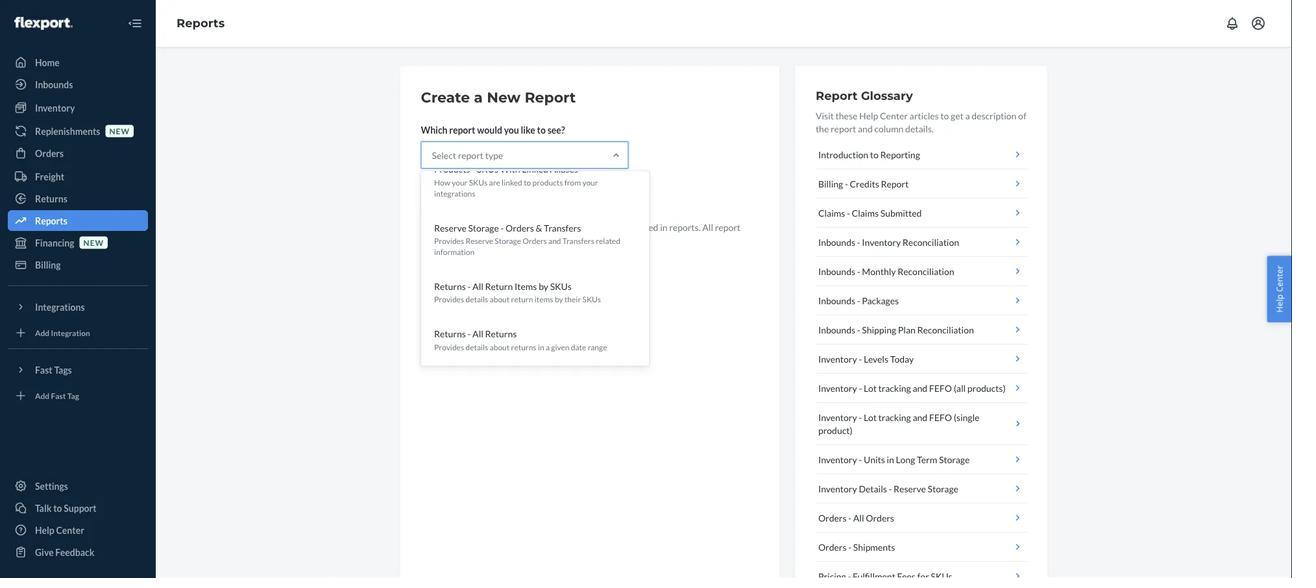 Task type: locate. For each thing, give the bounding box(es) containing it.
products
[[532, 178, 563, 187]]

by up items
[[539, 281, 548, 292]]

settings link
[[8, 476, 148, 497]]

- for inbounds - packages
[[857, 295, 861, 306]]

- for claims - claims submitted
[[847, 207, 850, 218]]

inbounds for inbounds - inventory reconciliation
[[819, 237, 856, 248]]

1 vertical spatial fefo
[[929, 412, 952, 423]]

reconciliation down inbounds - inventory reconciliation button
[[898, 266, 955, 277]]

0 vertical spatial information
[[552, 222, 599, 233]]

1 vertical spatial a
[[966, 110, 970, 121]]

- right details
[[889, 483, 892, 494]]

1 horizontal spatial reports link
[[177, 16, 225, 30]]

inbounds up 'inbounds - packages'
[[819, 266, 856, 277]]

a inside visit these help center articles to get a description of the report and column details.
[[966, 110, 970, 121]]

2 your from the left
[[582, 178, 598, 187]]

units
[[864, 454, 885, 465]]

0 horizontal spatial billing
[[35, 259, 61, 270]]

center inside visit these help center articles to get a description of the report and column details.
[[880, 110, 908, 121]]

1 horizontal spatial claims
[[852, 207, 879, 218]]

1 horizontal spatial are
[[489, 178, 500, 187]]

the
[[816, 123, 829, 134]]

storage up universal
[[468, 223, 499, 234]]

packages
[[862, 295, 899, 306]]

0 horizontal spatial a
[[474, 89, 483, 106]]

reserve inside button
[[894, 483, 926, 494]]

- down returns - all return items by skus provides details about return items by their skus
[[467, 329, 471, 340]]

up
[[466, 222, 476, 233]]

introduction
[[819, 149, 869, 160]]

returns inside returns - all return items by skus provides details about return items by their skus
[[434, 281, 466, 292]]

which report would you like to see?
[[421, 124, 565, 135]]

2 horizontal spatial a
[[966, 110, 970, 121]]

1 vertical spatial by
[[555, 295, 563, 305]]

fefo left (single
[[929, 412, 952, 423]]

1 vertical spatial create
[[432, 192, 460, 203]]

would
[[477, 124, 502, 135]]

0 vertical spatial add
[[35, 328, 49, 338]]

- left shipments
[[849, 542, 852, 553]]

about inside returns - all return items by skus provides details about return items by their skus
[[490, 295, 509, 305]]

tracking for (single
[[879, 412, 911, 423]]

report up up
[[462, 192, 489, 203]]

1 details from the top
[[465, 295, 488, 305]]

related
[[596, 237, 620, 246]]

help inside help center link
[[35, 525, 54, 536]]

inventory details - reserve storage
[[819, 483, 959, 494]]

linked
[[522, 164, 548, 175]]

(all
[[954, 383, 966, 394]]

inventory left levels
[[819, 353, 857, 365]]

inventory - levels today
[[819, 353, 914, 365]]

-
[[472, 164, 475, 175], [845, 178, 848, 189], [847, 207, 850, 218], [501, 223, 504, 234], [857, 237, 861, 248], [857, 266, 861, 277], [467, 281, 471, 292], [857, 295, 861, 306], [857, 324, 861, 335], [467, 329, 471, 340], [859, 353, 862, 365], [859, 383, 862, 394], [859, 412, 862, 423], [859, 454, 862, 465], [889, 483, 892, 494], [849, 513, 852, 524], [849, 542, 852, 553]]

integrations
[[35, 302, 85, 313]]

&
[[536, 223, 542, 234]]

about
[[490, 295, 509, 305], [490, 343, 509, 352]]

to inside products - skus with linked aliases how your skus are linked to products from your integrations
[[524, 178, 531, 187]]

0 horizontal spatial are
[[464, 235, 477, 246]]

all up orders - shipments
[[854, 513, 864, 524]]

all inside returns - all returns provides details about returns in a given date range
[[472, 329, 483, 340]]

1 horizontal spatial information
[[552, 222, 599, 233]]

inbounds inside 'button'
[[819, 295, 856, 306]]

skus up their
[[550, 281, 572, 292]]

1 vertical spatial provides
[[434, 295, 464, 305]]

to
[[941, 110, 949, 121], [537, 124, 546, 135], [870, 149, 879, 160], [524, 178, 531, 187], [478, 222, 487, 233], [601, 222, 609, 233], [53, 503, 62, 514]]

to down linked
[[524, 178, 531, 187]]

1 fefo from the top
[[929, 383, 952, 394]]

create down how
[[432, 192, 460, 203]]

create up which on the top
[[421, 89, 470, 106]]

- down inventory - levels today
[[859, 383, 862, 394]]

create inside button
[[432, 192, 460, 203]]

information up (utc).
[[552, 222, 599, 233]]

all for returns - all returns provides details about returns in a given date range
[[472, 329, 483, 340]]

0 vertical spatial center
[[880, 110, 908, 121]]

a left new
[[474, 89, 483, 106]]

- inside inbounds - shipping plan reconciliation button
[[857, 324, 861, 335]]

1 add from the top
[[35, 328, 49, 338]]

0 vertical spatial by
[[539, 281, 548, 292]]

0 horizontal spatial report
[[525, 89, 576, 106]]

- inside inbounds - packages 'button'
[[857, 295, 861, 306]]

inbounds link
[[8, 74, 148, 95]]

inbounds for inbounds
[[35, 79, 73, 90]]

- inside claims - claims submitted 'button'
[[847, 207, 850, 218]]

- left units
[[859, 454, 862, 465]]

to left get
[[941, 110, 949, 121]]

orders down &
[[522, 237, 547, 246]]

details inside returns - all return items by skus provides details about return items by their skus
[[465, 295, 488, 305]]

2 vertical spatial center
[[56, 525, 84, 536]]

settings
[[35, 481, 68, 492]]

all inside it may take up to 2 hours for new information to be reflected in reports. all report time fields are in universal time (utc).
[[703, 222, 713, 233]]

- left credits
[[845, 178, 848, 189]]

inventory down product) at right bottom
[[819, 454, 857, 465]]

0 vertical spatial about
[[490, 295, 509, 305]]

reserve storage - orders & transfers provides reserve storage orders and transfers related information
[[434, 223, 620, 257]]

your up integrations
[[452, 178, 467, 187]]

provides inside returns - all returns provides details about returns in a given date range
[[434, 343, 464, 352]]

reserve up fields
[[434, 223, 466, 234]]

billing down introduction
[[819, 178, 843, 189]]

feedback
[[55, 547, 94, 558]]

in inside button
[[887, 454, 895, 465]]

- inside products - skus with linked aliases how your skus are linked to products from your integrations
[[472, 164, 475, 175]]

are down up
[[464, 235, 477, 246]]

0 vertical spatial fast
[[35, 365, 52, 376]]

your right from
[[582, 178, 598, 187]]

1 vertical spatial reports link
[[8, 210, 148, 231]]

2 horizontal spatial new
[[533, 222, 550, 233]]

all
[[703, 222, 713, 233], [472, 281, 483, 292], [472, 329, 483, 340], [854, 513, 864, 524]]

1 vertical spatial new
[[533, 222, 550, 233]]

shipping
[[862, 324, 897, 335]]

report down reporting
[[881, 178, 909, 189]]

2 details from the top
[[465, 343, 488, 352]]

1 horizontal spatial report
[[816, 88, 858, 103]]

fefo inside the inventory - lot tracking and fefo (single product)
[[929, 412, 952, 423]]

2 tracking from the top
[[879, 412, 911, 423]]

0 horizontal spatial center
[[56, 525, 84, 536]]

products)
[[968, 383, 1006, 394]]

a left given
[[546, 343, 550, 352]]

inventory for inventory - units in long term storage
[[819, 454, 857, 465]]

0 horizontal spatial your
[[452, 178, 467, 187]]

billing - credits report button
[[816, 169, 1027, 199]]

details.
[[906, 123, 934, 134]]

0 horizontal spatial new
[[83, 238, 104, 247]]

0 horizontal spatial information
[[434, 248, 474, 257]]

how
[[434, 178, 450, 187]]

inventory for inventory details - reserve storage
[[819, 483, 857, 494]]

are left linked
[[489, 178, 500, 187]]

from
[[564, 178, 581, 187]]

2 vertical spatial reconciliation
[[918, 324, 974, 335]]

to left be
[[601, 222, 609, 233]]

2 about from the top
[[490, 343, 509, 352]]

0 horizontal spatial reports link
[[8, 210, 148, 231]]

1 vertical spatial are
[[464, 235, 477, 246]]

0 vertical spatial reconciliation
[[903, 237, 960, 248]]

1 about from the top
[[490, 295, 509, 305]]

reports.
[[669, 222, 701, 233]]

2 horizontal spatial center
[[1274, 266, 1286, 292]]

fields
[[441, 235, 462, 246]]

1 vertical spatial tracking
[[879, 412, 911, 423]]

transfers left related
[[562, 237, 594, 246]]

to right the talk
[[53, 503, 62, 514]]

new up orders link
[[109, 126, 130, 136]]

- for inventory - units in long term storage
[[859, 454, 862, 465]]

0 vertical spatial fefo
[[929, 383, 952, 394]]

- left packages
[[857, 295, 861, 306]]

0 vertical spatial tracking
[[879, 383, 911, 394]]

return
[[485, 281, 513, 292]]

1 horizontal spatial help center
[[1274, 266, 1286, 313]]

storage down hours
[[495, 237, 521, 246]]

inventory up orders - all orders
[[819, 483, 857, 494]]

tracking
[[879, 383, 911, 394], [879, 412, 911, 423]]

1 horizontal spatial your
[[582, 178, 598, 187]]

- inside returns - all return items by skus provides details about return items by their skus
[[467, 281, 471, 292]]

select
[[432, 150, 456, 161]]

may
[[429, 222, 446, 233]]

- down select report type
[[472, 164, 475, 175]]

storage
[[468, 223, 499, 234], [495, 237, 521, 246], [939, 454, 970, 465], [928, 483, 959, 494]]

new up billing link
[[83, 238, 104, 247]]

claims down credits
[[852, 207, 879, 218]]

report inside button
[[881, 178, 909, 189]]

- right 2
[[501, 223, 504, 234]]

- inside the inventory - units in long term storage button
[[859, 454, 862, 465]]

add integration link
[[8, 323, 148, 343]]

give feedback button
[[8, 542, 148, 563]]

0 vertical spatial a
[[474, 89, 483, 106]]

0 vertical spatial create
[[421, 89, 470, 106]]

fefo for (single
[[929, 412, 952, 423]]

inventory up replenishments
[[35, 102, 75, 113]]

transfers up (utc).
[[544, 223, 581, 234]]

give feedback
[[35, 547, 94, 558]]

report
[[816, 88, 858, 103], [525, 89, 576, 106], [881, 178, 909, 189]]

by left their
[[555, 295, 563, 305]]

all right reports.
[[703, 222, 713, 233]]

2
[[488, 222, 494, 233]]

create
[[421, 89, 470, 106], [432, 192, 460, 203]]

- inside 'billing - credits report' button
[[845, 178, 848, 189]]

report inside button
[[462, 192, 489, 203]]

1 tracking from the top
[[879, 383, 911, 394]]

report up these
[[816, 88, 858, 103]]

- inside orders - shipments button
[[849, 542, 852, 553]]

0 vertical spatial billing
[[819, 178, 843, 189]]

2 horizontal spatial help
[[1274, 294, 1286, 313]]

billing link
[[8, 254, 148, 275]]

in inside returns - all returns provides details about returns in a given date range
[[538, 343, 544, 352]]

and left column on the right top of the page
[[858, 123, 873, 134]]

inventory - lot tracking and fefo (single product) button
[[816, 403, 1027, 445]]

- up orders - shipments
[[849, 513, 852, 524]]

1 horizontal spatial center
[[880, 110, 908, 121]]

1 vertical spatial help
[[1274, 294, 1286, 313]]

help center button
[[1267, 256, 1293, 323]]

help center inside button
[[1274, 266, 1286, 313]]

storage down term
[[928, 483, 959, 494]]

a right get
[[966, 110, 970, 121]]

lot inside the inventory - lot tracking and fefo (single product)
[[864, 412, 877, 423]]

- inside inventory - lot tracking and fefo (all products) button
[[859, 383, 862, 394]]

inbounds
[[35, 79, 73, 90], [819, 237, 856, 248], [819, 266, 856, 277], [819, 295, 856, 306], [819, 324, 856, 335]]

are inside it may take up to 2 hours for new information to be reflected in reports. all report time fields are in universal time (utc).
[[464, 235, 477, 246]]

tracking down the inventory - lot tracking and fefo (all products) on the bottom of page
[[879, 412, 911, 423]]

transfers
[[544, 223, 581, 234], [562, 237, 594, 246]]

report right reports.
[[715, 222, 741, 233]]

report up select report type
[[449, 124, 475, 135]]

inbounds - monthly reconciliation button
[[816, 257, 1027, 286]]

reconciliation down inbounds - packages 'button'
[[918, 324, 974, 335]]

- inside the inventory - lot tracking and fefo (single product)
[[859, 412, 862, 423]]

- inside the inventory - levels today button
[[859, 353, 862, 365]]

details left returns
[[465, 343, 488, 352]]

orders - shipments button
[[816, 533, 1027, 562]]

1 horizontal spatial by
[[555, 295, 563, 305]]

orders
[[35, 148, 64, 159], [505, 223, 534, 234], [522, 237, 547, 246], [819, 513, 847, 524], [866, 513, 895, 524], [819, 542, 847, 553]]

1 vertical spatial add
[[35, 391, 49, 400]]

fefo
[[929, 383, 952, 394], [929, 412, 952, 423]]

2 vertical spatial reserve
[[894, 483, 926, 494]]

2 vertical spatial a
[[546, 343, 550, 352]]

2 add from the top
[[35, 391, 49, 400]]

1 horizontal spatial help
[[860, 110, 879, 121]]

inbounds down 'inbounds - packages'
[[819, 324, 856, 335]]

center inside button
[[1274, 266, 1286, 292]]

inventory for inventory
[[35, 102, 75, 113]]

linked
[[502, 178, 522, 187]]

about down return
[[490, 295, 509, 305]]

1 vertical spatial details
[[465, 343, 488, 352]]

2 lot from the top
[[864, 412, 877, 423]]

inbounds - inventory reconciliation button
[[816, 228, 1027, 257]]

1 horizontal spatial a
[[546, 343, 550, 352]]

- inside inbounds - monthly reconciliation button
[[857, 266, 861, 277]]

1 vertical spatial reconciliation
[[898, 266, 955, 277]]

0 horizontal spatial help
[[35, 525, 54, 536]]

orders up shipments
[[866, 513, 895, 524]]

0 vertical spatial details
[[465, 295, 488, 305]]

tracking down today
[[879, 383, 911, 394]]

inventory inside the inventory - lot tracking and fefo (single product)
[[819, 412, 857, 423]]

about left returns
[[490, 343, 509, 352]]

- inside returns - all returns provides details about returns in a given date range
[[467, 329, 471, 340]]

- for inbounds - monthly reconciliation
[[857, 266, 861, 277]]

0 horizontal spatial claims
[[819, 207, 845, 218]]

0 vertical spatial are
[[489, 178, 500, 187]]

credits
[[850, 178, 879, 189]]

information down fields
[[434, 248, 474, 257]]

inventory - levels today button
[[816, 345, 1027, 374]]

- left return
[[467, 281, 471, 292]]

reserve down long
[[894, 483, 926, 494]]

report left the type
[[458, 150, 484, 161]]

- for inventory - lot tracking and fefo (all products)
[[859, 383, 862, 394]]

reserve
[[434, 223, 466, 234], [465, 237, 493, 246], [894, 483, 926, 494]]

universal
[[488, 235, 526, 246]]

of
[[1019, 110, 1027, 121]]

reconciliation down claims - claims submitted 'button'
[[903, 237, 960, 248]]

claims - claims submitted
[[819, 207, 922, 218]]

get
[[951, 110, 964, 121]]

inbounds left packages
[[819, 295, 856, 306]]

a inside returns - all returns provides details about returns in a given date range
[[546, 343, 550, 352]]

- inside orders - all orders button
[[849, 513, 852, 524]]

lot up units
[[864, 412, 877, 423]]

tags
[[54, 365, 72, 376]]

- left monthly
[[857, 266, 861, 277]]

details
[[859, 483, 887, 494]]

2 vertical spatial provides
[[434, 343, 464, 352]]

reserve down up
[[465, 237, 493, 246]]

all left return
[[472, 281, 483, 292]]

- inside inbounds - inventory reconciliation button
[[857, 237, 861, 248]]

inbounds - shipping plan reconciliation
[[819, 324, 974, 335]]

give
[[35, 547, 54, 558]]

0 vertical spatial help center
[[1274, 266, 1286, 313]]

1 vertical spatial help center
[[35, 525, 84, 536]]

1 vertical spatial billing
[[35, 259, 61, 270]]

home
[[35, 57, 60, 68]]

- inside inventory details - reserve storage button
[[889, 483, 892, 494]]

billing for billing - credits report
[[819, 178, 843, 189]]

add down fast tags
[[35, 391, 49, 400]]

center
[[880, 110, 908, 121], [1274, 266, 1286, 292], [56, 525, 84, 536]]

your
[[452, 178, 467, 187], [582, 178, 598, 187]]

0 vertical spatial new
[[109, 126, 130, 136]]

- for inbounds - shipping plan reconciliation
[[857, 324, 861, 335]]

3 provides from the top
[[434, 343, 464, 352]]

inbounds for inbounds - monthly reconciliation
[[819, 266, 856, 277]]

0 vertical spatial help
[[860, 110, 879, 121]]

- down billing - credits report
[[847, 207, 850, 218]]

to right the like
[[537, 124, 546, 135]]

add left integration
[[35, 328, 49, 338]]

1 vertical spatial reserve
[[465, 237, 493, 246]]

1 horizontal spatial billing
[[819, 178, 843, 189]]

billing inside 'billing - credits report' button
[[819, 178, 843, 189]]

2 fefo from the top
[[929, 412, 952, 423]]

1 horizontal spatial new
[[109, 126, 130, 136]]

talk
[[35, 503, 52, 514]]

in left long
[[887, 454, 895, 465]]

2 provides from the top
[[434, 295, 464, 305]]

returns - all returns provides details about returns in a given date range
[[434, 329, 607, 352]]

0 vertical spatial provides
[[434, 237, 464, 246]]

inventory down inventory - levels today
[[819, 383, 857, 394]]

1 provides from the top
[[434, 237, 464, 246]]

and inside visit these help center articles to get a description of the report and column details.
[[858, 123, 873, 134]]

reports link
[[177, 16, 225, 30], [8, 210, 148, 231]]

for
[[520, 222, 532, 233]]

1 lot from the top
[[864, 383, 877, 394]]

and right time
[[548, 237, 561, 246]]

details
[[465, 295, 488, 305], [465, 343, 488, 352]]

these
[[836, 110, 858, 121]]

- up inventory - units in long term storage at the right of page
[[859, 412, 862, 423]]

billing inside billing link
[[35, 259, 61, 270]]

2 vertical spatial new
[[83, 238, 104, 247]]

and down inventory - lot tracking and fefo (all products) button
[[913, 412, 928, 423]]

add
[[35, 328, 49, 338], [35, 391, 49, 400]]

provides
[[434, 237, 464, 246], [434, 295, 464, 305], [434, 343, 464, 352]]

information inside reserve storage - orders & transfers provides reserve storage orders and transfers related information
[[434, 248, 474, 257]]

all inside returns - all return items by skus provides details about return items by their skus
[[472, 281, 483, 292]]

billing down the financing
[[35, 259, 61, 270]]

1 vertical spatial information
[[434, 248, 474, 257]]

1 vertical spatial about
[[490, 343, 509, 352]]

and inside the inventory - lot tracking and fefo (single product)
[[913, 412, 928, 423]]

1 vertical spatial lot
[[864, 412, 877, 423]]

- down the claims - claims submitted
[[857, 237, 861, 248]]

1 vertical spatial center
[[1274, 266, 1286, 292]]

by
[[539, 281, 548, 292], [555, 295, 563, 305]]

in right returns
[[538, 343, 544, 352]]

2 claims from the left
[[852, 207, 879, 218]]

all inside button
[[854, 513, 864, 524]]

fast left tags
[[35, 365, 52, 376]]

details down return
[[465, 295, 488, 305]]

tracking inside the inventory - lot tracking and fefo (single product)
[[879, 412, 911, 423]]

billing for billing
[[35, 259, 61, 270]]

and inside reserve storage - orders & transfers provides reserve storage orders and transfers related information
[[548, 237, 561, 246]]

0 vertical spatial lot
[[864, 383, 877, 394]]

0 vertical spatial reports
[[177, 16, 225, 30]]

2 horizontal spatial report
[[881, 178, 909, 189]]

report down these
[[831, 123, 856, 134]]

report up see? at the top of page
[[525, 89, 576, 106]]

0 horizontal spatial reports
[[35, 215, 67, 226]]

- left levels
[[859, 353, 862, 365]]

inbounds down the claims - claims submitted
[[819, 237, 856, 248]]

fefo left (all
[[929, 383, 952, 394]]

help inside visit these help center articles to get a description of the report and column details.
[[860, 110, 879, 121]]

fast
[[35, 365, 52, 376], [51, 391, 66, 400]]

glossary
[[861, 88, 913, 103]]

2 vertical spatial help
[[35, 525, 54, 536]]



Task type: vqa. For each thing, say whether or not it's contained in the screenshot.
4th Do from the bottom
no



Task type: describe. For each thing, give the bounding box(es) containing it.
claims - claims submitted button
[[816, 199, 1027, 228]]

monthly
[[862, 266, 896, 277]]

0 horizontal spatial help center
[[35, 525, 84, 536]]

description
[[972, 110, 1017, 121]]

new inside it may take up to 2 hours for new information to be reflected in reports. all report time fields are in universal time (utc).
[[533, 222, 550, 233]]

plan
[[898, 324, 916, 335]]

close navigation image
[[127, 16, 143, 31]]

- for inventory - levels today
[[859, 353, 862, 365]]

about inside returns - all returns provides details about returns in a given date range
[[490, 343, 509, 352]]

0 vertical spatial transfers
[[544, 223, 581, 234]]

inventory for inventory - lot tracking and fefo (single product)
[[819, 412, 857, 423]]

create a new report
[[421, 89, 576, 106]]

reconciliation for inbounds - inventory reconciliation
[[903, 237, 960, 248]]

report for billing - credits report
[[881, 178, 909, 189]]

new
[[487, 89, 521, 106]]

report glossary
[[816, 88, 913, 103]]

introduction to reporting button
[[816, 140, 1027, 169]]

- for inbounds - inventory reconciliation
[[857, 237, 861, 248]]

inbounds for inbounds - packages
[[819, 295, 856, 306]]

all for orders - all orders
[[854, 513, 864, 524]]

select report type
[[432, 150, 503, 161]]

help center link
[[8, 520, 148, 541]]

time
[[527, 235, 547, 246]]

shipments
[[854, 542, 895, 553]]

report for which report would you like to see?
[[449, 124, 475, 135]]

0 vertical spatial reports link
[[177, 16, 225, 30]]

their
[[564, 295, 581, 305]]

- for inventory - lot tracking and fefo (single product)
[[859, 412, 862, 423]]

orders - all orders button
[[816, 504, 1027, 533]]

add for add integration
[[35, 328, 49, 338]]

products - skus with linked aliases how your skus are linked to products from your integrations
[[434, 164, 598, 199]]

returns link
[[8, 188, 148, 209]]

create for create a new report
[[421, 89, 470, 106]]

- for returns - all return items by skus provides details about return items by their skus
[[467, 281, 471, 292]]

reporting
[[881, 149, 920, 160]]

product)
[[819, 425, 853, 436]]

replenishments
[[35, 126, 100, 137]]

inventory for inventory - levels today
[[819, 353, 857, 365]]

1 vertical spatial reports
[[35, 215, 67, 226]]

levels
[[864, 353, 889, 365]]

see?
[[548, 124, 565, 135]]

time
[[421, 235, 439, 246]]

billing - credits report
[[819, 178, 909, 189]]

skus up the create report
[[469, 178, 487, 187]]

orders - shipments
[[819, 542, 895, 553]]

inbounds - packages button
[[816, 286, 1027, 316]]

to inside button
[[53, 503, 62, 514]]

report for create report
[[462, 192, 489, 203]]

0 horizontal spatial by
[[539, 281, 548, 292]]

report for create a new report
[[525, 89, 576, 106]]

open account menu image
[[1251, 16, 1267, 31]]

take
[[447, 222, 465, 233]]

integration
[[51, 328, 90, 338]]

fefo for (all
[[929, 383, 952, 394]]

long
[[896, 454, 916, 465]]

reconciliation for inbounds - monthly reconciliation
[[898, 266, 955, 277]]

flexport logo image
[[14, 17, 73, 30]]

returns for returns - all return items by skus provides details about return items by their skus
[[434, 281, 466, 292]]

report inside it may take up to 2 hours for new information to be reflected in reports. all report time fields are in universal time (utc).
[[715, 222, 741, 233]]

to left 2
[[478, 222, 487, 233]]

add fast tag
[[35, 391, 79, 400]]

reflected
[[622, 222, 659, 233]]

fast inside dropdown button
[[35, 365, 52, 376]]

inventory link
[[8, 97, 148, 118]]

(single
[[954, 412, 980, 423]]

storage right term
[[939, 454, 970, 465]]

report inside visit these help center articles to get a description of the report and column details.
[[831, 123, 856, 134]]

talk to support
[[35, 503, 96, 514]]

with
[[500, 164, 520, 175]]

like
[[521, 124, 535, 135]]

visit
[[816, 110, 834, 121]]

to inside button
[[870, 149, 879, 160]]

orders up orders - shipments
[[819, 513, 847, 524]]

1 vertical spatial fast
[[51, 391, 66, 400]]

inventory for inventory - lot tracking and fefo (all products)
[[819, 383, 857, 394]]

be
[[611, 222, 621, 233]]

inbounds - packages
[[819, 295, 899, 306]]

0 vertical spatial reserve
[[434, 223, 466, 234]]

help inside help center button
[[1274, 294, 1286, 313]]

which
[[421, 124, 448, 135]]

support
[[64, 503, 96, 514]]

open notifications image
[[1225, 16, 1241, 31]]

articles
[[910, 110, 939, 121]]

provides inside returns - all return items by skus provides details about return items by their skus
[[434, 295, 464, 305]]

returns
[[511, 343, 536, 352]]

tracking for (all
[[879, 383, 911, 394]]

inventory - units in long term storage button
[[816, 445, 1027, 475]]

returns for returns - all returns provides details about returns in a given date range
[[434, 329, 466, 340]]

it
[[421, 222, 427, 233]]

skus down the type
[[477, 164, 498, 175]]

items
[[534, 295, 553, 305]]

returns for returns
[[35, 193, 67, 204]]

given
[[551, 343, 569, 352]]

range
[[588, 343, 607, 352]]

orders down orders - all orders
[[819, 542, 847, 553]]

1 claims from the left
[[819, 207, 845, 218]]

visit these help center articles to get a description of the report and column details.
[[816, 110, 1027, 134]]

inventory - lot tracking and fefo (single product)
[[819, 412, 980, 436]]

1 vertical spatial transfers
[[562, 237, 594, 246]]

inbounds - inventory reconciliation
[[819, 237, 960, 248]]

inbounds for inbounds - shipping plan reconciliation
[[819, 324, 856, 335]]

create report button
[[421, 184, 500, 210]]

- for orders - shipments
[[849, 542, 852, 553]]

- for products - skus with linked aliases how your skus are linked to products from your integrations
[[472, 164, 475, 175]]

provides inside reserve storage - orders & transfers provides reserve storage orders and transfers related information
[[434, 237, 464, 246]]

to inside visit these help center articles to get a description of the report and column details.
[[941, 110, 949, 121]]

in left reports.
[[660, 222, 668, 233]]

type
[[485, 150, 503, 161]]

are inside products - skus with linked aliases how your skus are linked to products from your integrations
[[489, 178, 500, 187]]

skus right their
[[582, 295, 601, 305]]

hours
[[495, 222, 518, 233]]

details inside returns - all returns provides details about returns in a given date range
[[465, 343, 488, 352]]

financing
[[35, 237, 74, 248]]

create report
[[432, 192, 489, 203]]

- inside reserve storage - orders & transfers provides reserve storage orders and transfers related information
[[501, 223, 504, 234]]

information inside it may take up to 2 hours for new information to be reflected in reports. all report time fields are in universal time (utc).
[[552, 222, 599, 233]]

inventory - lot tracking and fefo (all products) button
[[816, 374, 1027, 403]]

term
[[917, 454, 938, 465]]

inbounds - monthly reconciliation
[[819, 266, 955, 277]]

lot for inventory - lot tracking and fefo (all products)
[[864, 383, 877, 394]]

lot for inventory - lot tracking and fefo (single product)
[[864, 412, 877, 423]]

- for orders - all orders
[[849, 513, 852, 524]]

- for returns - all returns provides details about returns in a given date range
[[467, 329, 471, 340]]

fast tags
[[35, 365, 72, 376]]

new for financing
[[83, 238, 104, 247]]

report for select report type
[[458, 150, 484, 161]]

inbounds - shipping plan reconciliation button
[[816, 316, 1027, 345]]

new for replenishments
[[109, 126, 130, 136]]

today
[[890, 353, 914, 365]]

all for returns - all return items by skus provides details about return items by their skus
[[472, 281, 483, 292]]

items
[[514, 281, 537, 292]]

1 your from the left
[[452, 178, 467, 187]]

submitted
[[881, 207, 922, 218]]

orders - all orders
[[819, 513, 895, 524]]

and down the inventory - levels today button
[[913, 383, 928, 394]]

return
[[511, 295, 533, 305]]

orders up "freight"
[[35, 148, 64, 159]]

- for billing - credits report
[[845, 178, 848, 189]]

orders up universal
[[505, 223, 534, 234]]

inventory up monthly
[[862, 237, 901, 248]]

create for create report
[[432, 192, 460, 203]]

freight link
[[8, 166, 148, 187]]

aliases
[[550, 164, 578, 175]]

home link
[[8, 52, 148, 73]]

1 horizontal spatial reports
[[177, 16, 225, 30]]

add for add fast tag
[[35, 391, 49, 400]]

in left universal
[[479, 235, 486, 246]]



